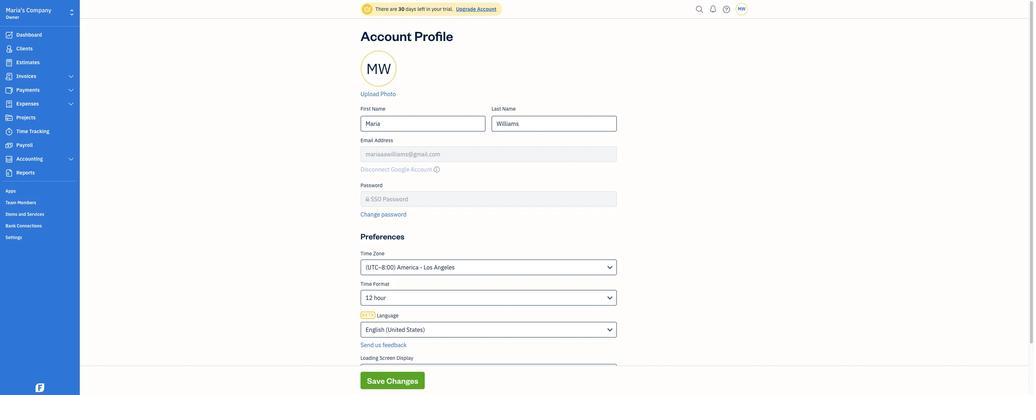 Task type: vqa. For each thing, say whether or not it's contained in the screenshot.
Recurring
no



Task type: locate. For each thing, give the bounding box(es) containing it.
1 vertical spatial password
[[383, 196, 408, 203]]

0 vertical spatial mw
[[738, 6, 746, 12]]

timer image
[[5, 128, 13, 135]]

project image
[[5, 114, 13, 122]]

chevron large down image for invoices
[[68, 74, 74, 79]]

screen
[[380, 355, 396, 361]]

mw
[[738, 6, 746, 12], [366, 59, 391, 78]]

chevron large down image up projects link
[[68, 101, 74, 107]]

password up lock icon
[[361, 182, 383, 189]]

payroll
[[16, 142, 33, 148]]

0 horizontal spatial mw
[[366, 59, 391, 78]]

appears
[[391, 382, 410, 389]]

time
[[16, 128, 28, 135], [361, 250, 372, 257], [361, 281, 372, 287]]

30
[[399, 6, 405, 12]]

(utc–8:00)
[[366, 264, 396, 271]]

left
[[418, 6, 425, 12]]

hour
[[374, 294, 386, 302]]

settings
[[5, 235, 22, 240]]

1 horizontal spatial mw
[[738, 6, 746, 12]]

chevron large down image inside invoices link
[[68, 74, 74, 79]]

when
[[411, 382, 423, 389]]

items
[[5, 212, 17, 217]]

time tracking link
[[2, 125, 78, 138]]

2 vertical spatial time
[[361, 281, 372, 287]]

los
[[424, 264, 433, 271]]

1 vertical spatial account
[[361, 27, 412, 44]]

accounting link
[[2, 153, 78, 166]]

in
[[426, 6, 431, 12]]

dashboard image
[[5, 32, 13, 39]]

preferences element
[[358, 250, 620, 395]]

chevron large down image inside the accounting link
[[68, 156, 74, 162]]

0 horizontal spatial name
[[372, 106, 386, 112]]

1 chevron large down image from the top
[[68, 74, 74, 79]]

password up password
[[383, 196, 408, 203]]

apps link
[[2, 185, 78, 196]]

account profile
[[361, 27, 453, 44]]

send us feedback link
[[361, 341, 407, 349]]

chevron large down image down payroll link
[[68, 156, 74, 162]]

chart image
[[5, 156, 13, 163]]

account
[[436, 382, 454, 389]]

12 hour
[[366, 294, 386, 302]]

payments
[[16, 87, 40, 93]]

loading
[[361, 355, 379, 361]]

0 vertical spatial password
[[361, 182, 383, 189]]

search image
[[694, 4, 706, 15]]

reports link
[[2, 167, 78, 180]]

items and services
[[5, 212, 44, 217]]

1 name from the left
[[372, 106, 386, 112]]

beta language
[[362, 312, 399, 319]]

are
[[390, 6, 397, 12]]

chevron large down image up expenses link
[[68, 87, 74, 93]]

chevron large down image
[[68, 74, 74, 79], [68, 87, 74, 93], [68, 101, 74, 107], [68, 156, 74, 162]]

time tracking
[[16, 128, 49, 135]]

zone
[[373, 250, 385, 257]]

accounting
[[16, 156, 43, 162]]

freshbooks image
[[34, 384, 46, 392]]

apps
[[5, 188, 16, 194]]

expense image
[[5, 101, 13, 108]]

1 vertical spatial time
[[361, 250, 372, 257]]

show inspirational quotes
[[366, 368, 433, 376]]

2 chevron large down image from the top
[[68, 87, 74, 93]]

time right timer image
[[16, 128, 28, 135]]

account profile element
[[358, 50, 620, 225]]

maria's
[[6, 7, 25, 14]]

time for (utc–8:00)
[[361, 250, 372, 257]]

chevron large down image inside payments link
[[68, 87, 74, 93]]

and
[[18, 212, 26, 217]]

Time Format field
[[361, 290, 617, 306]]

0 vertical spatial account
[[477, 6, 497, 12]]

upload photo
[[361, 90, 396, 98]]

-
[[420, 264, 423, 271]]

1 vertical spatial mw
[[366, 59, 391, 78]]

settings link
[[2, 232, 78, 243]]

4 chevron large down image from the top
[[68, 156, 74, 162]]

loading.
[[460, 382, 478, 389]]

sso password
[[371, 196, 408, 203]]

1 horizontal spatial name
[[502, 106, 516, 112]]

payments link
[[2, 84, 78, 97]]

name right last
[[502, 106, 516, 112]]

upgrade account link
[[455, 6, 497, 12]]

name
[[372, 106, 386, 112], [502, 106, 516, 112]]

format
[[373, 281, 390, 287]]

account right upgrade
[[477, 6, 497, 12]]

english (united states)
[[366, 326, 425, 333]]

items and services link
[[2, 209, 78, 220]]

mw up upload photo
[[366, 59, 391, 78]]

0 horizontal spatial password
[[361, 182, 383, 189]]

chevron large down image down estimates "link"
[[68, 74, 74, 79]]

profile
[[415, 27, 453, 44]]

password
[[361, 182, 383, 189], [383, 196, 408, 203]]

states)
[[407, 326, 425, 333]]

(united
[[386, 326, 405, 333]]

mw right go to help image
[[738, 6, 746, 12]]

time up 12
[[361, 281, 372, 287]]

your
[[432, 6, 442, 12], [425, 382, 435, 389]]

name right first
[[372, 106, 386, 112]]

go to help image
[[721, 4, 733, 15]]

mw inside account profile element
[[366, 59, 391, 78]]

Time Zone field
[[361, 259, 617, 275]]

mw inside dropdown button
[[738, 6, 746, 12]]

team
[[5, 200, 16, 205]]

last name
[[492, 106, 516, 112]]

beta
[[362, 312, 374, 318]]

your right the when
[[425, 382, 435, 389]]

projects
[[16, 114, 36, 121]]

account
[[477, 6, 497, 12], [361, 27, 412, 44]]

sso
[[371, 196, 382, 203]]

your inside preferences element
[[425, 382, 435, 389]]

account down there
[[361, 27, 412, 44]]

estimates
[[16, 59, 40, 66]]

time left zone on the left bottom
[[361, 250, 372, 257]]

display
[[397, 355, 413, 361]]

report image
[[5, 169, 13, 177]]

owner
[[6, 15, 19, 20]]

1 vertical spatial your
[[425, 382, 435, 389]]

your right in
[[432, 6, 442, 12]]

2 name from the left
[[502, 106, 516, 112]]

quotes
[[415, 368, 433, 376]]

0 vertical spatial time
[[16, 128, 28, 135]]

time for 12 hour
[[361, 281, 372, 287]]

trial.
[[443, 6, 454, 12]]

expenses
[[16, 101, 39, 107]]

3 chevron large down image from the top
[[68, 101, 74, 107]]

chevron large down image inside expenses link
[[68, 101, 74, 107]]

changes
[[387, 376, 418, 386]]



Task type: describe. For each thing, give the bounding box(es) containing it.
company
[[26, 7, 51, 14]]

upload
[[361, 90, 379, 98]]

payroll link
[[2, 139, 78, 152]]

bank connections link
[[2, 220, 78, 231]]

show
[[366, 368, 380, 376]]

Last Name text field
[[492, 116, 617, 132]]

reports
[[16, 169, 35, 176]]

client image
[[5, 45, 13, 53]]

days
[[406, 6, 416, 12]]

12
[[366, 294, 373, 302]]

us
[[375, 341, 381, 349]]

members
[[17, 200, 36, 205]]

email address
[[361, 137, 393, 144]]

save changes button
[[361, 372, 425, 389]]

send
[[361, 341, 374, 349]]

money image
[[5, 142, 13, 149]]

lock image
[[366, 195, 370, 204]]

choose
[[361, 382, 378, 389]]

connections
[[17, 223, 42, 229]]

bank connections
[[5, 223, 42, 229]]

team members
[[5, 200, 36, 205]]

dashboard link
[[2, 29, 78, 42]]

save
[[367, 376, 385, 386]]

inspirational
[[381, 368, 414, 376]]

crown image
[[364, 5, 371, 13]]

projects link
[[2, 111, 78, 124]]

time zone
[[361, 250, 385, 257]]

time format
[[361, 281, 390, 287]]

preferences
[[361, 231, 405, 241]]

Email Address email field
[[361, 146, 617, 162]]

choose what appears when your account is loading.
[[361, 382, 478, 389]]

address
[[375, 137, 393, 144]]

payment image
[[5, 87, 13, 94]]

estimate image
[[5, 59, 13, 66]]

first
[[361, 106, 371, 112]]

america
[[397, 264, 419, 271]]

name for last name
[[502, 106, 516, 112]]

0 horizontal spatial account
[[361, 27, 412, 44]]

send us feedback
[[361, 341, 407, 349]]

clients
[[16, 45, 33, 52]]

angeles
[[434, 264, 455, 271]]

tracking
[[29, 128, 49, 135]]

name for first name
[[372, 106, 386, 112]]

Loading Screen Display field
[[361, 364, 617, 380]]

feedback
[[383, 341, 407, 349]]

main element
[[0, 0, 98, 395]]

info image
[[434, 165, 440, 174]]

chevron large down image for accounting
[[68, 156, 74, 162]]

estimates link
[[2, 56, 78, 69]]

first name
[[361, 106, 386, 112]]

photo
[[381, 90, 396, 98]]

time inside main element
[[16, 128, 28, 135]]

1 horizontal spatial password
[[383, 196, 408, 203]]

save changes
[[367, 376, 418, 386]]

Language field
[[361, 322, 617, 338]]

(utc–8:00) america - los angeles
[[366, 264, 455, 271]]

team members link
[[2, 197, 78, 208]]

there are 30 days left in your trial. upgrade account
[[376, 6, 497, 12]]

notifications image
[[708, 2, 719, 16]]

password
[[382, 211, 407, 218]]

clients link
[[2, 42, 78, 56]]

upgrade
[[456, 6, 476, 12]]

First Name text field
[[361, 116, 486, 132]]

1 horizontal spatial account
[[477, 6, 497, 12]]

english
[[366, 326, 385, 333]]

language
[[377, 312, 399, 319]]

expenses link
[[2, 98, 78, 111]]

mw button
[[736, 3, 748, 15]]

email
[[361, 137, 373, 144]]

dashboard
[[16, 32, 42, 38]]

chevron large down image for payments
[[68, 87, 74, 93]]

chevron large down image for expenses
[[68, 101, 74, 107]]

0 vertical spatial your
[[432, 6, 442, 12]]

bank
[[5, 223, 16, 229]]

loading screen display
[[361, 355, 413, 361]]

invoices
[[16, 73, 36, 79]]

change
[[361, 211, 380, 218]]

invoices link
[[2, 70, 78, 83]]

change password button
[[361, 210, 407, 219]]

maria's company owner
[[6, 7, 51, 20]]

invoice image
[[5, 73, 13, 80]]

change password
[[361, 211, 407, 218]]

there
[[376, 6, 389, 12]]



